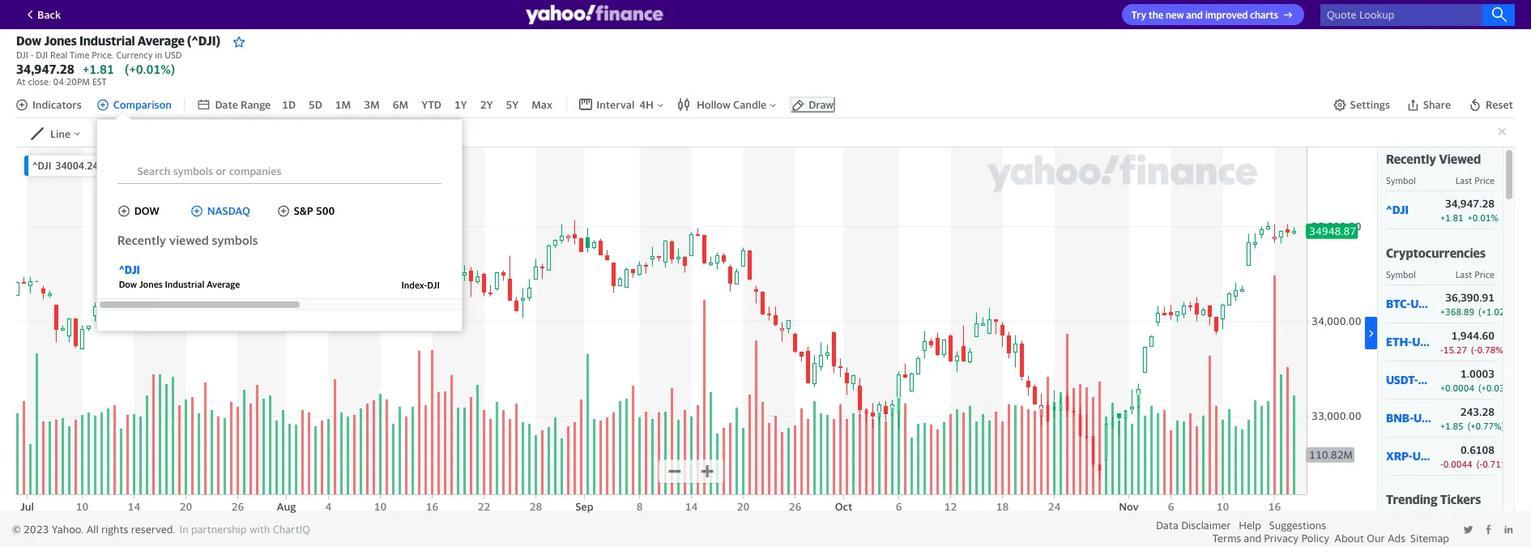 Task type: locate. For each thing, give the bounding box(es) containing it.
34,947.28 +1.81 +0.01%
[[1441, 197, 1499, 223]]

tickers
[[1441, 492, 1482, 506]]

share button
[[1405, 97, 1453, 113]]

2 price from the top
[[1475, 269, 1495, 279]]

3 last from the top
[[1456, 515, 1473, 526]]

1 vertical spatial ^dji
[[1387, 203, 1409, 217]]

0 vertical spatial jones
[[44, 33, 77, 48]]

1 horizontal spatial ^dji
[[119, 263, 140, 276]]

average
[[138, 33, 185, 48], [207, 279, 240, 289]]

- inside 0.6108 -0.0044 (-0.7114%)
[[1441, 458, 1444, 469]]

price.
[[92, 50, 114, 60]]

dow inside ^dji dow jones industrial average
[[119, 279, 137, 289]]

back button
[[16, 5, 67, 25]]

comparison button
[[96, 98, 172, 111]]

- right xrp-usd
[[1441, 458, 1444, 469]]

xrp-
[[1387, 449, 1413, 463]]

price down 'viewed'
[[1475, 175, 1495, 185]]

2 last price from the top
[[1456, 269, 1495, 279]]

2y
[[480, 98, 493, 111]]

1m
[[335, 98, 351, 111]]

yahoo.
[[52, 523, 84, 536]]

sitemap
[[1411, 532, 1450, 545]]

nav element
[[197, 97, 554, 113], [97, 196, 462, 225]]

recently for recently viewed
[[1387, 151, 1437, 166]]

1 vertical spatial (-
[[1477, 458, 1483, 469]]

0 vertical spatial (-
[[1472, 344, 1478, 355]]

1 vertical spatial last price
[[1456, 269, 1495, 279]]

0 horizontal spatial industrial
[[79, 33, 135, 48]]

243.28
[[1461, 405, 1495, 418]]

in
[[180, 523, 188, 536]]

2 vertical spatial last
[[1456, 515, 1473, 526]]

1 vertical spatial last
[[1456, 269, 1473, 279]]

+1.81 inside 34,947.28 +1.81 +0.01%
[[1441, 212, 1464, 223]]

recently inside right column element
[[1387, 151, 1437, 166]]

and right terms
[[1244, 532, 1262, 545]]

2 vertical spatial ^dji
[[119, 263, 140, 276]]

(- inside 0.6108 -0.0044 (-0.7114%)
[[1477, 458, 1483, 469]]

1 price from the top
[[1475, 175, 1495, 185]]

0 vertical spatial dow
[[16, 33, 41, 48]]

about
[[1335, 532, 1365, 545]]

- right eth-usd
[[1441, 344, 1444, 355]]

last price down 'viewed'
[[1456, 175, 1495, 185]]

(- inside 1,944.60 -15.27 (-0.78%)
[[1472, 344, 1478, 355]]

nasdaq
[[207, 204, 250, 217]]

recently inside chart toolbar toolbar
[[117, 233, 166, 247]]

1 vertical spatial +1.81
[[1441, 212, 1464, 223]]

1 vertical spatial price
[[1475, 269, 1495, 279]]

eth-usd
[[1387, 335, 1435, 349]]

1 horizontal spatial recently
[[1387, 151, 1437, 166]]

data disclaimer link
[[1156, 519, 1231, 532]]

right column element
[[1378, 147, 1527, 547]]

0 vertical spatial 34,947.28
[[16, 62, 74, 76]]

data
[[1156, 519, 1179, 532]]

1,944.60
[[1452, 329, 1495, 342]]

- left real
[[31, 50, 34, 60]]

jones inside ^dji dow jones industrial average
[[139, 279, 163, 289]]

symbol up the ^dji link
[[1387, 175, 1416, 185]]

^dji down dow button
[[119, 263, 140, 276]]

symbol for recently viewed
[[1387, 175, 1416, 185]]

3 last price from the top
[[1456, 515, 1495, 526]]

^dji
[[32, 159, 51, 172], [1387, 203, 1409, 217], [119, 263, 140, 276]]

3m
[[364, 98, 380, 111]]

0 horizontal spatial jones
[[44, 33, 77, 48]]

time
[[70, 50, 89, 60]]

usdt-usd
[[1387, 373, 1441, 387]]

bnb-usd
[[1387, 411, 1437, 425]]

0 horizontal spatial and
[[1187, 9, 1203, 21]]

last price down tickers
[[1456, 515, 1495, 526]]

2 horizontal spatial dji
[[427, 280, 440, 290]]

recently down dow
[[117, 233, 166, 247]]

1 last from the top
[[1456, 175, 1473, 185]]

2 symbol from the top
[[1387, 269, 1416, 279]]

(- for xrp-usd
[[1477, 458, 1483, 469]]

2 vertical spatial -
[[1441, 458, 1444, 469]]

34,947.28 up +0.01%
[[1446, 197, 1495, 210]]

0 vertical spatial nav element
[[197, 97, 554, 113]]

symbol up btc-
[[1387, 269, 1416, 279]]

0 vertical spatial last price
[[1456, 175, 1495, 185]]

0 horizontal spatial recently
[[117, 233, 166, 247]]

dji
[[16, 50, 28, 60], [36, 50, 48, 60], [427, 280, 440, 290]]

243.28 +1.85 (+0.77%)
[[1441, 405, 1505, 431]]

last for recently viewed
[[1456, 175, 1473, 185]]

(- down 1,944.60
[[1472, 344, 1478, 355]]

suggestions link
[[1270, 519, 1327, 532]]

symbol for trending tickers
[[1387, 515, 1416, 526]]

©
[[12, 523, 21, 536]]

+1.81 down dji - dji real time price. currency in usd at the top left
[[83, 62, 114, 76]]

0 vertical spatial price
[[1475, 175, 1495, 185]]

0 horizontal spatial ^dji
[[32, 159, 51, 172]]

jones
[[44, 33, 77, 48], [139, 279, 163, 289]]

^dji left 34004.24
[[32, 159, 51, 172]]

last price for trending tickers
[[1456, 515, 1495, 526]]

1 vertical spatial nav element
[[97, 196, 462, 225]]

1 vertical spatial 34,947.28
[[1446, 197, 1495, 210]]

(+0.01%)
[[125, 62, 175, 76]]

0 vertical spatial symbol
[[1387, 175, 1416, 185]]

3 price from the top
[[1475, 515, 1495, 526]]

price for trending tickers
[[1475, 515, 1495, 526]]

^dji dow jones industrial average
[[119, 263, 240, 289]]

average down symbols
[[207, 279, 240, 289]]

average up in
[[138, 33, 185, 48]]

3 symbol from the top
[[1387, 515, 1416, 526]]

- inside 1,944.60 -15.27 (-0.78%)
[[1441, 344, 1444, 355]]

+1.81
[[83, 62, 114, 76], [1441, 212, 1464, 223]]

2 vertical spatial last price
[[1456, 515, 1495, 526]]

last for cryptocurrencies
[[1456, 269, 1473, 279]]

1 horizontal spatial average
[[207, 279, 240, 289]]

0 vertical spatial recently
[[1387, 151, 1437, 166]]

5y
[[506, 98, 519, 111]]

1d button
[[281, 97, 297, 113]]

follow on linkedin image
[[1504, 524, 1515, 535]]

0 horizontal spatial average
[[138, 33, 185, 48]]

try
[[1132, 9, 1147, 21]]

last down tickers
[[1456, 515, 1473, 526]]

and right the new
[[1187, 9, 1203, 21]]

34,947.28 down real
[[16, 62, 74, 76]]

industrial down recently viewed symbols
[[165, 279, 204, 289]]

dow down recently viewed symbols
[[119, 279, 137, 289]]

usd
[[165, 50, 182, 60], [1411, 297, 1433, 311], [1413, 335, 1435, 349], [1419, 373, 1441, 387], [1414, 411, 1437, 425], [1413, 449, 1435, 463]]

34,947.28 inside 34,947.28 +1.81 +0.01%
[[1446, 197, 1495, 210]]

+1.81 for 34,947.28 +1.81 +0.01%
[[1441, 212, 1464, 223]]

price up the 36,390.91
[[1475, 269, 1495, 279]]

1d
[[282, 98, 296, 111]]

0.6108 -0.0044 (-0.7114%)
[[1441, 443, 1523, 469]]

settings
[[1351, 98, 1391, 111]]

+0.0004
[[1441, 382, 1475, 393]]

last up the 36,390.91
[[1456, 269, 1473, 279]]

1.0003
[[1461, 367, 1495, 380]]

0 vertical spatial ^dji
[[32, 159, 51, 172]]

^dji for ^dji 34004.24
[[32, 159, 51, 172]]

0.0044
[[1444, 458, 1473, 469]]

usd for eth-
[[1413, 335, 1435, 349]]

0 horizontal spatial +1.81
[[83, 62, 114, 76]]

the
[[1149, 9, 1164, 21]]

close:
[[28, 76, 51, 87]]

1 vertical spatial -
[[1441, 344, 1444, 355]]

dow down back button
[[16, 33, 41, 48]]

+1.81 for 34,947.28 +1.81
[[83, 62, 114, 76]]

2023
[[23, 523, 49, 536]]

1 vertical spatial symbol
[[1387, 269, 1416, 279]]

+1.81 left +0.01%
[[1441, 212, 1464, 223]]

jones down recently viewed symbols
[[139, 279, 163, 289]]

2 last from the top
[[1456, 269, 1473, 279]]

est
[[92, 76, 107, 87]]

bnb-
[[1387, 411, 1414, 425]]

last down 'viewed'
[[1456, 175, 1473, 185]]

1 horizontal spatial jones
[[139, 279, 163, 289]]

1 horizontal spatial and
[[1244, 532, 1262, 545]]

last price up the 36,390.91
[[1456, 269, 1495, 279]]

1 horizontal spatial 34,947.28
[[1446, 197, 1495, 210]]

1 vertical spatial dow
[[119, 279, 137, 289]]

reset
[[1486, 98, 1514, 111]]

1 vertical spatial and
[[1244, 532, 1262, 545]]

last
[[1456, 175, 1473, 185], [1456, 269, 1473, 279], [1456, 515, 1473, 526]]

5d
[[309, 98, 322, 111]]

price right the follow on twitter icon
[[1475, 515, 1495, 526]]

^dji for ^dji
[[1387, 203, 1409, 217]]

1 symbol from the top
[[1387, 175, 1416, 185]]

symbol up the ads
[[1387, 515, 1416, 526]]

1 vertical spatial jones
[[139, 279, 163, 289]]

sitemap link
[[1411, 532, 1450, 545]]

0 vertical spatial last
[[1456, 175, 1473, 185]]

index-dji
[[402, 280, 440, 290]]

usdt-usd link
[[1387, 373, 1441, 387]]

and inside button
[[1187, 9, 1203, 21]]

0 vertical spatial and
[[1187, 9, 1203, 21]]

^dji link
[[1387, 203, 1433, 217]]

symbol for cryptocurrencies
[[1387, 269, 1416, 279]]

1y button
[[453, 97, 469, 113]]

1 vertical spatial recently
[[117, 233, 166, 247]]

try the new and improved charts
[[1132, 9, 1279, 21]]

(+1.02%)
[[1479, 306, 1516, 317]]

0 vertical spatial +1.81
[[83, 62, 114, 76]]

recently left 'viewed'
[[1387, 151, 1437, 166]]

2 vertical spatial symbol
[[1387, 515, 1416, 526]]

settings button
[[1334, 98, 1391, 111]]

(- down 0.6108
[[1477, 458, 1483, 469]]

our
[[1367, 532, 1385, 545]]

dji inside chart toolbar toolbar
[[427, 280, 440, 290]]

2 horizontal spatial ^dji
[[1387, 203, 1409, 217]]

date range
[[215, 98, 271, 111]]

jones up real
[[44, 33, 77, 48]]

- for xrp-usd
[[1441, 458, 1444, 469]]

1 vertical spatial average
[[207, 279, 240, 289]]

industrial up price.
[[79, 33, 135, 48]]

1 horizontal spatial industrial
[[165, 279, 204, 289]]

1y
[[455, 98, 467, 111]]

2 vertical spatial price
[[1475, 515, 1495, 526]]

34,947.28 +1.81
[[16, 62, 114, 76]]

34,947.28
[[16, 62, 74, 76], [1446, 197, 1495, 210]]

btc-usd link
[[1387, 297, 1433, 311]]

0 horizontal spatial 34,947.28
[[16, 62, 74, 76]]

(-
[[1472, 344, 1478, 355], [1477, 458, 1483, 469]]

hollow candle
[[697, 98, 767, 111]]

^dji up cryptocurrencies link
[[1387, 203, 1409, 217]]

about our ads link
[[1335, 532, 1406, 545]]

1 vertical spatial industrial
[[165, 279, 204, 289]]

1 horizontal spatial +1.81
[[1441, 212, 1464, 223]]

xrp-usd link
[[1387, 449, 1435, 463]]

(+0.01%) at close:  04:20pm est
[[16, 62, 175, 87]]

1 horizontal spatial dow
[[119, 279, 137, 289]]

price for recently viewed
[[1475, 175, 1495, 185]]

^dji inside ^dji dow jones industrial average
[[119, 263, 140, 276]]

1.0003 +0.0004 (+0.0358%)
[[1441, 367, 1527, 393]]

dow jones industrial average (^dji)
[[16, 33, 221, 48]]

0 vertical spatial average
[[138, 33, 185, 48]]

0.78%)
[[1478, 344, 1507, 355]]

1 last price from the top
[[1456, 175, 1495, 185]]

^dji inside right column element
[[1387, 203, 1409, 217]]

interval 4h
[[597, 98, 654, 111]]

nasdaq button
[[189, 201, 252, 220]]

max
[[532, 98, 553, 111]]



Task type: vqa. For each thing, say whether or not it's contained in the screenshot.


Task type: describe. For each thing, give the bounding box(es) containing it.
5d button
[[307, 97, 324, 113]]

0.7114%)
[[1483, 458, 1523, 469]]

(^dji)
[[187, 33, 221, 48]]

line
[[50, 127, 71, 140]]

© 2023 yahoo. all rights reserved. in partnership with chartiq
[[12, 523, 310, 536]]

new
[[1166, 9, 1185, 21]]

hollow
[[697, 98, 731, 111]]

- for eth-usd
[[1441, 344, 1444, 355]]

show more image
[[1366, 327, 1378, 339]]

currency
[[116, 50, 153, 60]]

terms
[[1213, 532, 1242, 545]]

last price for cryptocurrencies
[[1456, 269, 1495, 279]]

nav element containing date range
[[197, 97, 554, 113]]

34004.24
[[55, 159, 98, 172]]

recently viewed
[[1387, 151, 1481, 166]]

0 horizontal spatial dji
[[16, 50, 28, 60]]

4h
[[640, 98, 654, 111]]

recently for recently viewed symbols
[[117, 233, 166, 247]]

viewed
[[169, 233, 209, 247]]

s&p 500
[[294, 204, 335, 217]]

price for cryptocurrencies
[[1475, 269, 1495, 279]]

in
[[155, 50, 162, 60]]

help
[[1239, 519, 1262, 532]]

comparison
[[113, 98, 172, 111]]

eth-
[[1387, 335, 1413, 349]]

range
[[241, 98, 271, 111]]

+0.01%
[[1468, 212, 1499, 223]]

0 vertical spatial industrial
[[79, 33, 135, 48]]

3m button
[[362, 97, 381, 113]]

dji - dji real time price. currency in usd
[[16, 50, 182, 60]]

share
[[1424, 98, 1452, 111]]

usd for bnb-
[[1414, 411, 1437, 425]]

Quote Lookup text field
[[1321, 4, 1515, 26]]

all
[[86, 523, 99, 536]]

+368.89
[[1441, 306, 1475, 317]]

1,944.60 -15.27 (-0.78%)
[[1441, 329, 1507, 355]]

date range button
[[197, 98, 271, 111]]

recently viewed link
[[1387, 151, 1481, 166]]

1 horizontal spatial dji
[[36, 50, 48, 60]]

34,947.28 for 34,947.28 +1.81
[[16, 62, 74, 76]]

and inside data disclaimer help suggestions terms and privacy policy about our ads sitemap
[[1244, 532, 1262, 545]]

last for trending tickers
[[1456, 515, 1473, 526]]

usd for xrp-
[[1413, 449, 1435, 463]]

(- for eth-usd
[[1472, 344, 1478, 355]]

trending tickers
[[1387, 492, 1482, 506]]

cryptocurrencies link
[[1387, 245, 1486, 260]]

terms link
[[1213, 532, 1242, 545]]

34,947.28 for 34,947.28 +1.81 +0.01%
[[1446, 197, 1495, 210]]

0.6108
[[1461, 443, 1495, 456]]

candle
[[733, 98, 767, 111]]

6m button
[[391, 97, 410, 113]]

rights
[[101, 523, 128, 536]]

chart toolbar toolbar
[[15, 90, 1515, 332]]

trending
[[1387, 492, 1438, 506]]

0 vertical spatial -
[[31, 50, 34, 60]]

usd for usdt-
[[1419, 373, 1441, 387]]

(+0.0358%)
[[1479, 382, 1527, 393]]

btc-
[[1387, 297, 1411, 311]]

bnb-usd link
[[1387, 411, 1437, 425]]

date
[[215, 98, 238, 111]]

0 horizontal spatial dow
[[16, 33, 41, 48]]

reset button
[[1468, 97, 1515, 113]]

btc-usd
[[1387, 297, 1433, 311]]

policy
[[1302, 532, 1330, 545]]

ads
[[1388, 532, 1406, 545]]

dow
[[134, 204, 160, 217]]

trending tickers link
[[1387, 492, 1482, 506]]

Search symbols or companies text field
[[117, 158, 441, 184]]

follow on twitter image
[[1464, 524, 1474, 535]]

follow on facebook image
[[1484, 524, 1494, 535]]

privacy
[[1264, 532, 1299, 545]]

2y button
[[479, 97, 495, 113]]

help link
[[1239, 519, 1262, 532]]

chartiq
[[273, 523, 310, 536]]

line button
[[31, 127, 82, 140]]

xrp-usd
[[1387, 449, 1435, 463]]

symbols
[[212, 233, 258, 247]]

indicators button
[[15, 98, 82, 111]]

reserved.
[[131, 523, 175, 536]]

nav element containing dow
[[97, 196, 462, 225]]

usd for btc-
[[1411, 297, 1433, 311]]

with
[[250, 523, 270, 536]]

last price for recently viewed
[[1456, 175, 1495, 185]]

draw button
[[790, 97, 836, 113]]

s&p 500 button
[[275, 201, 336, 220]]

real
[[50, 50, 67, 60]]

15.27
[[1444, 344, 1468, 355]]

^dji for ^dji dow jones industrial average
[[119, 263, 140, 276]]

eth-usd link
[[1387, 335, 1435, 349]]

+1.85
[[1441, 420, 1464, 431]]

search image
[[1492, 6, 1508, 23]]

s&p
[[294, 204, 313, 217]]

hollow candle button
[[678, 98, 778, 111]]

yahoo finance logo image
[[526, 5, 664, 24]]

data disclaimer help suggestions terms and privacy policy about our ads sitemap
[[1156, 519, 1450, 545]]

average inside ^dji dow jones industrial average
[[207, 279, 240, 289]]

viewed
[[1439, 151, 1481, 166]]

ytd button
[[420, 97, 443, 113]]

industrial inside ^dji dow jones industrial average
[[165, 279, 204, 289]]



